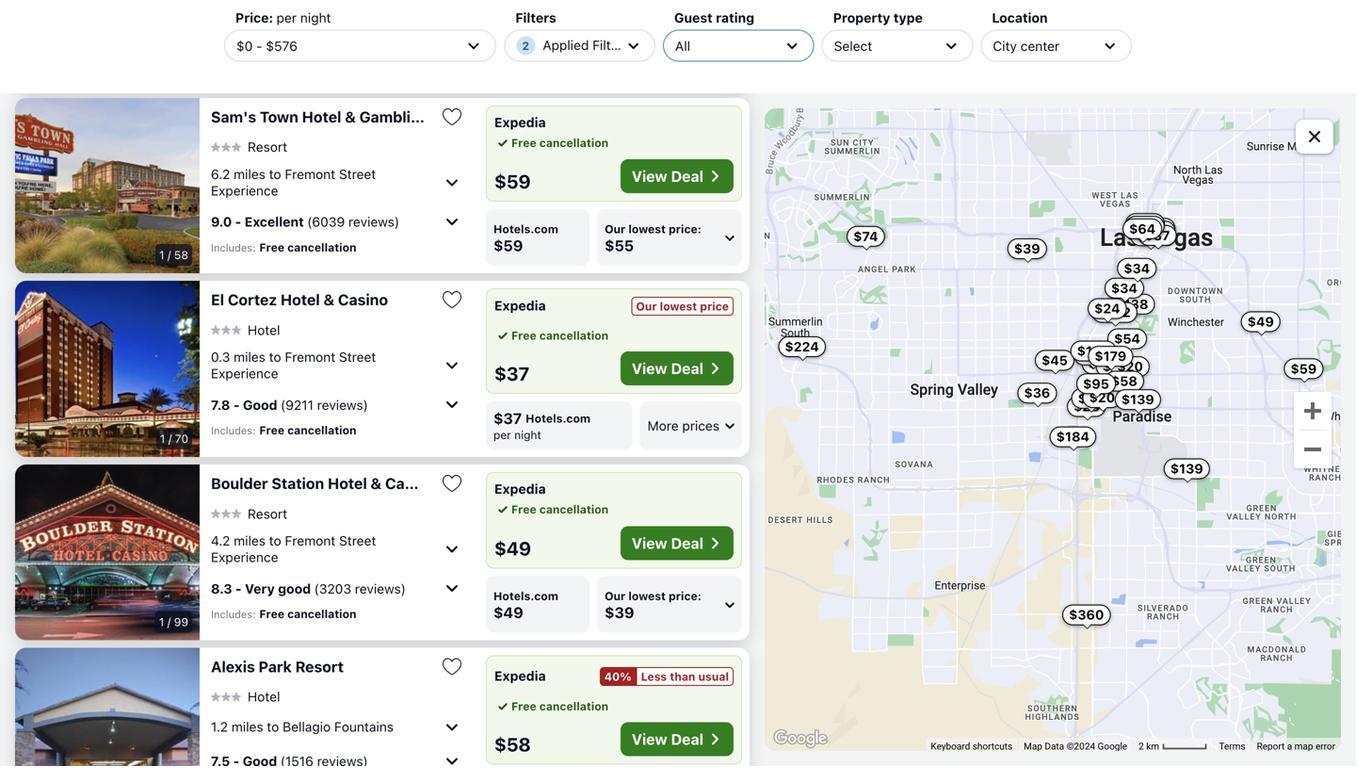 Task type: locate. For each thing, give the bounding box(es) containing it.
price: up our lowest price
[[669, 222, 702, 236]]

1 vertical spatial $139 button
[[1164, 458, 1210, 479]]

includes: free cancellation down excellent
[[211, 241, 357, 254]]

street inside 4.2 miles to fremont street experience
[[339, 533, 376, 548]]

2 vertical spatial $59
[[1291, 361, 1317, 376]]

deal up more prices
[[671, 359, 704, 377]]

(9211
[[281, 397, 314, 412]]

filters up $32
[[593, 37, 630, 53]]

1 vertical spatial $20
[[1090, 390, 1116, 405]]

0 vertical spatial price:
[[669, 39, 702, 53]]

$28 button
[[1068, 396, 1107, 417]]

1 deal from the top
[[671, 167, 704, 185]]

fremont up (9211
[[285, 349, 336, 365]]

3 includes: free cancellation from the top
[[211, 424, 357, 437]]

1 view from the top
[[632, 167, 668, 185]]

reviews) right (5354
[[322, 21, 373, 37]]

experience for $49
[[211, 549, 278, 565]]

$59 for $45 $59
[[1291, 361, 1317, 376]]

view deal for $37
[[632, 359, 704, 377]]

7.8 for 7.8 - good (5354 reviews)
[[211, 21, 230, 37]]

1 vertical spatial experience
[[211, 366, 278, 381]]

0 vertical spatial $20
[[1118, 359, 1144, 374]]

fremont inside 4.2 miles to fremont street experience
[[285, 533, 336, 548]]

$34
[[1143, 223, 1170, 239], [1124, 260, 1151, 276], [1112, 280, 1138, 296]]

cortez
[[228, 291, 277, 309]]

price: inside the 'our lowest price: $39'
[[669, 589, 702, 602]]

experience down 4.2
[[211, 549, 278, 565]]

0 horizontal spatial $139
[[1122, 392, 1155, 407]]

2 vertical spatial $45
[[1042, 352, 1068, 368]]

1 horizontal spatial $139 button
[[1164, 458, 1210, 479]]

1 vertical spatial hotel button
[[211, 688, 280, 705]]

deal up our lowest price: $55
[[671, 167, 704, 185]]

$100
[[1078, 343, 1111, 359]]

& up "0.3 miles to fremont street experience" button
[[324, 291, 335, 309]]

good left (9211
[[243, 397, 278, 412]]

experience down 6.2
[[211, 183, 278, 198]]

$45 $59
[[1042, 352, 1317, 376]]

2 includes: from the top
[[211, 241, 256, 254]]

1 vertical spatial $25
[[1079, 390, 1104, 406]]

lowest inside our lowest price: $55
[[629, 222, 666, 236]]

to inside 4.2 miles to fremont street experience
[[269, 533, 281, 548]]

terms link
[[1220, 740, 1246, 752]]

0 horizontal spatial night
[[300, 10, 331, 25]]

our up $32
[[605, 39, 626, 53]]

1 vertical spatial casino
[[385, 474, 435, 492]]

resort down town
[[248, 139, 288, 155]]

1 vertical spatial $34
[[1124, 260, 1151, 276]]

includes: free cancellation down 7.8 - good (5354 reviews) on the left of page
[[211, 48, 357, 61]]

deal down than
[[671, 730, 704, 748]]

our inside the our lowest price: $32
[[605, 39, 626, 53]]

than
[[670, 670, 696, 683]]

- for $37
[[234, 397, 240, 412]]

2 vertical spatial price:
[[669, 589, 702, 602]]

miles
[[234, 166, 266, 182], [234, 349, 266, 365], [234, 533, 266, 548], [232, 719, 263, 734]]

3 view from the top
[[632, 534, 668, 552]]

/ left "58"
[[168, 248, 171, 261]]

free cancellation button for $58
[[495, 697, 609, 714]]

- right $0
[[256, 38, 262, 53]]

& left gambling
[[345, 108, 356, 126]]

0 vertical spatial 7.8
[[211, 21, 230, 37]]

1 horizontal spatial night
[[515, 428, 542, 441]]

includes: right 70
[[211, 424, 256, 437]]

4 view deal from the top
[[632, 730, 704, 748]]

fremont inside 0.3 miles to fremont street experience
[[285, 349, 336, 365]]

0 vertical spatial $37
[[1145, 227, 1171, 243]]

fremont for $59
[[285, 166, 336, 182]]

experience for $59
[[211, 183, 278, 198]]

includes: free cancellation for $49
[[211, 607, 357, 620]]

$45 inside $45 $59
[[1042, 352, 1068, 368]]

street inside 6.2 miles to fremont street experience
[[339, 166, 376, 182]]

1 vertical spatial $45
[[1138, 228, 1164, 243]]

/ left 99 on the bottom left
[[167, 615, 171, 628]]

& inside 'boulder station hotel & casino' button
[[371, 474, 382, 492]]

0.3
[[211, 349, 230, 365]]

fremont up 9.0 - excellent (6039 reviews)
[[285, 166, 336, 182]]

per night
[[494, 428, 542, 441]]

view deal button up our lowest price: $55
[[621, 159, 734, 193]]

1 vertical spatial $59
[[494, 237, 523, 254]]

report a map error link
[[1258, 740, 1336, 752]]

keyboard shortcuts button
[[931, 739, 1013, 753]]

0 vertical spatial resort button
[[211, 139, 288, 155]]

1 vertical spatial resort button
[[211, 505, 288, 522]]

$40 button
[[1126, 213, 1166, 234]]

2 vertical spatial $49
[[494, 603, 524, 621]]

$25
[[1081, 347, 1107, 363], [1079, 390, 1104, 406]]

3 experience from the top
[[211, 549, 278, 565]]

1 experience from the top
[[211, 183, 278, 198]]

4 deal from the top
[[671, 730, 704, 748]]

hotel right cortez
[[281, 291, 320, 309]]

view deal up the 'our lowest price: $39'
[[632, 534, 704, 552]]

$24 button
[[1088, 298, 1127, 319]]

our up 40%
[[605, 589, 626, 602]]

resort button for $49
[[211, 505, 288, 522]]

park
[[259, 657, 292, 675]]

8.3 - very good (3203 reviews)
[[211, 581, 406, 596]]

2 good from the top
[[243, 397, 278, 412]]

$139 button
[[1116, 389, 1162, 410], [1164, 458, 1210, 479]]

$39 inside the 'our lowest price: $39'
[[605, 603, 635, 621]]

0 vertical spatial &
[[345, 108, 356, 126]]

- for $49
[[236, 581, 242, 596]]

2 vertical spatial 1
[[159, 615, 164, 628]]

1 vertical spatial price:
[[669, 222, 702, 236]]

street for $49
[[339, 533, 376, 548]]

to up 7.8 - good (9211 reviews)
[[269, 349, 281, 365]]

0 vertical spatial $45
[[494, 53, 523, 71]]

price: for $59
[[669, 222, 702, 236]]

2 for 2 km
[[1139, 740, 1145, 752]]

view deal for $58
[[632, 730, 704, 748]]

to up very
[[269, 533, 281, 548]]

street inside 0.3 miles to fremont street experience
[[339, 349, 376, 365]]

to inside 0.3 miles to fremont street experience
[[269, 349, 281, 365]]

includes: free cancellation down 7.8 - good (9211 reviews)
[[211, 424, 357, 437]]

2 free cancellation button from the top
[[495, 327, 609, 344]]

0 vertical spatial $25
[[1081, 347, 1107, 363]]

experience inside 4.2 miles to fremont street experience
[[211, 549, 278, 565]]

view deal
[[632, 167, 704, 185], [632, 359, 704, 377], [632, 534, 704, 552], [632, 730, 704, 748]]

0 vertical spatial hotel button
[[211, 322, 280, 338]]

2 inside 2 km button
[[1139, 740, 1145, 752]]

0 vertical spatial $25 button
[[1074, 345, 1113, 365]]

resort button down the boulder
[[211, 505, 288, 522]]

gambling
[[360, 108, 429, 126]]

$224 button
[[779, 336, 826, 357]]

1 left 70
[[160, 432, 165, 445]]

7.8 down the 0.3
[[211, 397, 230, 412]]

2 fremont from the top
[[285, 349, 336, 365]]

$24
[[1095, 301, 1121, 316]]

to for $37
[[269, 349, 281, 365]]

view
[[632, 167, 668, 185], [632, 359, 668, 377], [632, 534, 668, 552], [632, 730, 668, 748]]

3 deal from the top
[[671, 534, 704, 552]]

1 vertical spatial 2
[[1139, 740, 1145, 752]]

1 vertical spatial $39
[[605, 603, 635, 621]]

/ left 70
[[168, 432, 172, 445]]

experience
[[211, 183, 278, 198], [211, 366, 278, 381], [211, 549, 278, 565]]

$59 inside $45 $59
[[1291, 361, 1317, 376]]

to for $58
[[267, 719, 279, 734]]

fremont
[[285, 166, 336, 182], [285, 349, 336, 365], [285, 533, 336, 548]]

lowest inside the 'our lowest price: $39'
[[629, 589, 666, 602]]

& up "4.2 miles to fremont street experience" button
[[371, 474, 382, 492]]

$100 button
[[1071, 341, 1117, 361]]

7.8 for 7.8 - good (9211 reviews)
[[211, 397, 230, 412]]

& for $59
[[345, 108, 356, 126]]

1 hotel button from the top
[[211, 322, 280, 338]]

3 expedia from the top
[[495, 481, 546, 497]]

1 free cancellation from the top
[[512, 136, 609, 149]]

hotels.com for $45
[[494, 39, 559, 53]]

0 vertical spatial experience
[[211, 183, 278, 198]]

1 vertical spatial filters
[[593, 37, 630, 53]]

0 vertical spatial per
[[277, 10, 297, 25]]

- right 8.3
[[236, 581, 242, 596]]

$25 inside $25 $192
[[1079, 390, 1104, 406]]

$58
[[1112, 373, 1138, 389], [495, 733, 531, 755]]

0 horizontal spatial per
[[277, 10, 297, 25]]

street up the (3203
[[339, 533, 376, 548]]

2 view from the top
[[632, 359, 668, 377]]

experience inside 6.2 miles to fremont street experience
[[211, 183, 278, 198]]

3 includes: from the top
[[211, 424, 256, 437]]

hotel right town
[[302, 108, 342, 126]]

3 view deal from the top
[[632, 534, 704, 552]]

1 / 99
[[159, 615, 188, 628]]

0.3 miles to fremont street experience
[[211, 349, 376, 381]]

1 vertical spatial $49
[[495, 537, 531, 559]]

includes: free cancellation for $37
[[211, 424, 357, 437]]

$37
[[1145, 227, 1171, 243], [495, 362, 530, 384], [494, 409, 522, 427]]

view deal up our lowest price: $55
[[632, 167, 704, 185]]

1 left 99 on the bottom left
[[159, 615, 164, 628]]

to inside 6.2 miles to fremont street experience
[[269, 166, 281, 182]]

view deal down 40% less than usual
[[632, 730, 704, 748]]

miles right 4.2
[[234, 533, 266, 548]]

$49 inside button
[[1248, 314, 1275, 329]]

google image
[[770, 726, 832, 751]]

1 left "58"
[[159, 248, 164, 261]]

$37 button
[[1139, 225, 1177, 246]]

sam's town hotel & gambling hall
[[211, 108, 461, 126]]

3 view deal button from the top
[[621, 526, 734, 560]]

1 horizontal spatial $39
[[1015, 241, 1041, 256]]

2 left applied
[[522, 39, 530, 52]]

1 fremont from the top
[[285, 166, 336, 182]]

$59 button
[[1285, 358, 1324, 379]]

to left bellagio
[[267, 719, 279, 734]]

0 vertical spatial street
[[339, 166, 376, 182]]

0 vertical spatial $139 button
[[1116, 389, 1162, 410]]

includes: down price:
[[211, 49, 256, 61]]

0 horizontal spatial $45 button
[[1036, 350, 1075, 371]]

view for $37
[[632, 359, 668, 377]]

hotel button down alexis
[[211, 688, 280, 705]]

hotel down cortez
[[248, 322, 280, 338]]

includes: for $37
[[211, 424, 256, 437]]

view for $59
[[632, 167, 668, 185]]

reviews) down "0.3 miles to fremont street experience" button
[[317, 397, 368, 412]]

view up our lowest price: $55
[[632, 167, 668, 185]]

guest
[[675, 10, 713, 25]]

more
[[648, 418, 679, 433]]

view deal up more
[[632, 359, 704, 377]]

data
[[1045, 740, 1065, 752]]

0 vertical spatial $58
[[1112, 373, 1138, 389]]

fremont inside 6.2 miles to fremont street experience
[[285, 166, 336, 182]]

street for $37
[[339, 349, 376, 365]]

view deal button up the 'our lowest price: $39'
[[621, 526, 734, 560]]

free cancellation for $59
[[512, 136, 609, 149]]

0 horizontal spatial &
[[324, 291, 335, 309]]

$66
[[1132, 218, 1159, 234]]

2 vertical spatial $34
[[1112, 280, 1138, 296]]

view up more
[[632, 359, 668, 377]]

view deal button up more prices
[[621, 351, 734, 385]]

0 vertical spatial $59
[[495, 170, 531, 192]]

70
[[175, 432, 188, 445]]

price: inside our lowest price: $55
[[669, 222, 702, 236]]

street up (6039
[[339, 166, 376, 182]]

2 vertical spatial street
[[339, 533, 376, 548]]

experience inside 0.3 miles to fremont street experience
[[211, 366, 278, 381]]

0 vertical spatial $39
[[1015, 241, 1041, 256]]

filters up hotels.com $45 on the top left of page
[[516, 10, 557, 25]]

hotel for $37
[[281, 291, 320, 309]]

view deal button for $58
[[621, 722, 734, 756]]

includes: free cancellation down "good"
[[211, 607, 357, 620]]

1 includes: free cancellation from the top
[[211, 48, 357, 61]]

0 vertical spatial fremont
[[285, 166, 336, 182]]

to up excellent
[[269, 166, 281, 182]]

0 vertical spatial $34
[[1143, 223, 1170, 239]]

2 free cancellation from the top
[[512, 329, 609, 342]]

2 left km
[[1139, 740, 1145, 752]]

2 price: from the top
[[669, 222, 702, 236]]

2 hotel button from the top
[[211, 688, 280, 705]]

city
[[993, 38, 1018, 53]]

$49 button
[[1242, 311, 1281, 332]]

gold coast hotel & casino, (las vegas, usa) image
[[15, 0, 200, 90]]

hotel inside button
[[302, 108, 342, 126]]

view for $58
[[632, 730, 668, 748]]

map data ©2024 google
[[1024, 740, 1128, 752]]

center
[[1021, 38, 1060, 53]]

1 vertical spatial resort
[[248, 506, 288, 521]]

1 vertical spatial $37
[[495, 362, 530, 384]]

2 vertical spatial fremont
[[285, 533, 336, 548]]

2 for 2
[[522, 39, 530, 52]]

1 free cancellation button from the top
[[495, 134, 609, 151]]

$54 button
[[1108, 328, 1148, 349]]

hotel for $59
[[302, 108, 342, 126]]

free cancellation button for $37
[[495, 327, 609, 344]]

1 view deal button from the top
[[621, 159, 734, 193]]

1 vertical spatial street
[[339, 349, 376, 365]]

4 view deal button from the top
[[621, 722, 734, 756]]

1 view deal from the top
[[632, 167, 704, 185]]

street for $59
[[339, 166, 376, 182]]

3 price: from the top
[[669, 589, 702, 602]]

$59 for hotels.com $59
[[494, 237, 523, 254]]

view deal button down than
[[621, 722, 734, 756]]

1 horizontal spatial 2
[[1139, 740, 1145, 752]]

2 7.8 from the top
[[211, 397, 230, 412]]

1 price: from the top
[[669, 39, 702, 53]]

price: up than
[[669, 589, 702, 602]]

includes: down 8.3
[[211, 608, 256, 620]]

resort down the boulder
[[248, 506, 288, 521]]

expedia down hotels.com $59
[[495, 298, 546, 313]]

&
[[345, 108, 356, 126], [324, 291, 335, 309], [371, 474, 382, 492]]

includes: down 9.0
[[211, 241, 256, 254]]

2 horizontal spatial &
[[371, 474, 382, 492]]

1 vertical spatial &
[[324, 291, 335, 309]]

4 free cancellation from the top
[[512, 699, 609, 713]]

- left (9211
[[234, 397, 240, 412]]

1 horizontal spatial $20
[[1118, 359, 1144, 374]]

miles inside 6.2 miles to fremont street experience
[[234, 166, 266, 182]]

1 vertical spatial $58
[[495, 733, 531, 755]]

$59 inside hotels.com $59
[[494, 237, 523, 254]]

$54
[[1115, 331, 1141, 346]]

0 vertical spatial $139
[[1122, 392, 1155, 407]]

resort button down sam's
[[211, 139, 288, 155]]

1 expedia from the top
[[495, 114, 546, 130]]

filters
[[516, 10, 557, 25], [593, 37, 630, 53]]

2 deal from the top
[[671, 359, 704, 377]]

1 vertical spatial $139
[[1171, 461, 1204, 476]]

2 view deal button from the top
[[621, 351, 734, 385]]

miles for $37
[[234, 349, 266, 365]]

4 expedia from the top
[[495, 668, 546, 683]]

1 vertical spatial 7.8
[[211, 397, 230, 412]]

7.8 left price:
[[211, 21, 230, 37]]

lowest up less
[[629, 589, 666, 602]]

1 good from the top
[[243, 21, 278, 37]]

good
[[278, 581, 311, 596]]

1 vertical spatial per
[[494, 428, 511, 441]]

2 vertical spatial experience
[[211, 549, 278, 565]]

good for (9211 reviews)
[[243, 397, 278, 412]]

view deal button
[[621, 159, 734, 193], [621, 351, 734, 385], [621, 526, 734, 560], [621, 722, 734, 756]]

night
[[300, 10, 331, 25], [515, 428, 542, 441]]

hotel down park
[[248, 689, 280, 704]]

1 vertical spatial $25 button
[[1072, 388, 1111, 409]]

3 fremont from the top
[[285, 533, 336, 548]]

price:
[[669, 39, 702, 53], [669, 222, 702, 236], [669, 589, 702, 602]]

1 horizontal spatial $45
[[1042, 352, 1068, 368]]

deal
[[671, 167, 704, 185], [671, 359, 704, 377], [671, 534, 704, 552], [671, 730, 704, 748]]

/ for $59
[[168, 248, 171, 261]]

3 free cancellation button from the top
[[495, 501, 609, 518]]

experience down the 0.3
[[211, 366, 278, 381]]

lowest up $32
[[629, 39, 666, 53]]

terms
[[1220, 740, 1246, 752]]

our inside our lowest price: $55
[[605, 222, 626, 236]]

lowest for $32
[[629, 39, 666, 53]]

map region
[[765, 108, 1342, 751]]

view up the 'our lowest price: $39'
[[632, 534, 668, 552]]

$184
[[1057, 429, 1090, 444]]

miles right 6.2
[[234, 166, 266, 182]]

2 expedia from the top
[[495, 298, 546, 313]]

$28
[[1074, 399, 1100, 414]]

0.3 miles to fremont street experience button
[[211, 345, 464, 385]]

view deal button for $49
[[621, 526, 734, 560]]

street down el cortez hotel & casino button
[[339, 349, 376, 365]]

cancellation
[[288, 48, 357, 61], [540, 136, 609, 149], [288, 241, 357, 254], [540, 329, 609, 342], [288, 424, 357, 437], [540, 503, 609, 516], [288, 607, 357, 620], [540, 699, 609, 713]]

street
[[339, 166, 376, 182], [339, 349, 376, 365], [339, 533, 376, 548]]

3 free cancellation from the top
[[512, 503, 609, 516]]

$45
[[494, 53, 523, 71], [1138, 228, 1164, 243], [1042, 352, 1068, 368]]

2 vertical spatial &
[[371, 474, 382, 492]]

miles inside 0.3 miles to fremont street experience
[[234, 349, 266, 365]]

& inside sam's town hotel & gambling hall button
[[345, 108, 356, 126]]

2 experience from the top
[[211, 366, 278, 381]]

hotel right station
[[328, 474, 367, 492]]

0 vertical spatial 2
[[522, 39, 530, 52]]

2 vertical spatial /
[[167, 615, 171, 628]]

0 vertical spatial casino
[[338, 291, 388, 309]]

our inside the 'our lowest price: $39'
[[605, 589, 626, 602]]

boulder station hotel & casino, (las vegas, usa) image
[[15, 465, 200, 640]]

good up $0 - $576
[[243, 21, 278, 37]]

hotel button down cortez
[[211, 322, 280, 338]]

$360
[[1070, 607, 1105, 623]]

$37 inside 'button'
[[1145, 227, 1171, 243]]

0 vertical spatial good
[[243, 21, 278, 37]]

0 vertical spatial 1
[[159, 248, 164, 261]]

fremont up 8.3 - very good (3203 reviews)
[[285, 533, 336, 548]]

lowest inside the our lowest price: $32
[[629, 39, 666, 53]]

6.2 miles to fremont street experience
[[211, 166, 376, 198]]

2 resort button from the top
[[211, 505, 288, 522]]

0 horizontal spatial $20
[[1090, 390, 1116, 405]]

expedia down per night
[[495, 481, 546, 497]]

1 resort button from the top
[[211, 139, 288, 155]]

1 vertical spatial night
[[515, 428, 542, 441]]

miles right 1.2 in the bottom left of the page
[[232, 719, 263, 734]]

4 free cancellation button from the top
[[495, 697, 609, 714]]

$53
[[1103, 358, 1129, 374]]

view down less
[[632, 730, 668, 748]]

$66 button
[[1126, 216, 1165, 237]]

1 7.8 from the top
[[211, 21, 230, 37]]

lowest up $55
[[629, 222, 666, 236]]

our
[[605, 39, 626, 53], [605, 222, 626, 236], [636, 300, 657, 313], [605, 589, 626, 602]]

2 view deal from the top
[[632, 359, 704, 377]]

price: down guest
[[669, 39, 702, 53]]

miles for $59
[[234, 166, 266, 182]]

0 vertical spatial $49
[[1248, 314, 1275, 329]]

1 horizontal spatial &
[[345, 108, 356, 126]]

resort right park
[[296, 657, 344, 675]]

free cancellation for $58
[[512, 699, 609, 713]]

reviews) right (6039
[[349, 214, 400, 229]]

miles inside 4.2 miles to fremont street experience
[[234, 533, 266, 548]]

2 horizontal spatial $45
[[1138, 228, 1164, 243]]

expedia down the hotels.com $49
[[495, 668, 546, 683]]

expedia down hotels.com $45 on the top left of page
[[495, 114, 546, 130]]

0 horizontal spatial $45
[[494, 53, 523, 71]]

our up $55
[[605, 222, 626, 236]]

1 horizontal spatial $139
[[1171, 461, 1204, 476]]

expedia
[[495, 114, 546, 130], [495, 298, 546, 313], [495, 481, 546, 497], [495, 668, 546, 683]]

$45 inside button
[[1138, 228, 1164, 243]]

0 horizontal spatial filters
[[516, 10, 557, 25]]

1
[[159, 248, 164, 261], [160, 432, 165, 445], [159, 615, 164, 628]]

1 horizontal spatial filters
[[593, 37, 630, 53]]

google
[[1098, 740, 1128, 752]]

1 vertical spatial /
[[168, 432, 172, 445]]

4 includes: from the top
[[211, 608, 256, 620]]

4 view from the top
[[632, 730, 668, 748]]

& inside el cortez hotel & casino button
[[324, 291, 335, 309]]

property
[[834, 10, 891, 25]]

deal for $49
[[671, 534, 704, 552]]

location
[[993, 10, 1048, 25]]

0 vertical spatial $45 button
[[1131, 225, 1170, 246]]

miles right the 0.3
[[234, 349, 266, 365]]

- right 9.0
[[235, 214, 241, 229]]

0 horizontal spatial 2
[[522, 39, 530, 52]]

0 vertical spatial /
[[168, 248, 171, 261]]

$36
[[1025, 385, 1051, 401]]

1 vertical spatial fremont
[[285, 349, 336, 365]]

1 vertical spatial good
[[243, 397, 278, 412]]

2 vertical spatial resort
[[296, 657, 344, 675]]

4 includes: free cancellation from the top
[[211, 607, 357, 620]]

1 horizontal spatial $58
[[1112, 373, 1138, 389]]

1 vertical spatial $45 button
[[1036, 350, 1075, 371]]

includes: free cancellation
[[211, 48, 357, 61], [211, 241, 357, 254], [211, 424, 357, 437], [211, 607, 357, 620]]

deal up the 'our lowest price: $39'
[[671, 534, 704, 552]]

casino for $49
[[385, 474, 435, 492]]

0 vertical spatial resort
[[248, 139, 288, 155]]

$58 inside "button"
[[1112, 373, 1138, 389]]

1 vertical spatial 1
[[160, 432, 165, 445]]

includes: free cancellation for $59
[[211, 241, 357, 254]]

0 horizontal spatial $58
[[495, 733, 531, 755]]

2 includes: free cancellation from the top
[[211, 241, 357, 254]]

reviews) for 9.0 - excellent (6039 reviews)
[[349, 214, 400, 229]]



Task type: describe. For each thing, give the bounding box(es) containing it.
select
[[835, 38, 873, 53]]

$360 button
[[1063, 605, 1111, 625]]

sam's town hotel & gambling hall, (las vegas, usa) image
[[15, 98, 200, 273]]

lowest for $39
[[629, 589, 666, 602]]

& for $49
[[371, 474, 382, 492]]

1 horizontal spatial $45 button
[[1131, 225, 1170, 246]]

deal for $58
[[671, 730, 704, 748]]

/ for $37
[[168, 432, 172, 445]]

6.2
[[211, 166, 230, 182]]

report
[[1258, 740, 1285, 752]]

$45 for $45
[[1138, 228, 1164, 243]]

$289 button
[[1082, 353, 1130, 374]]

$289
[[1089, 356, 1124, 371]]

hotel button for $58
[[211, 688, 280, 705]]

$179
[[1095, 348, 1127, 364]]

resort inside button
[[296, 657, 344, 675]]

excellent
[[245, 214, 304, 229]]

$32
[[605, 53, 634, 71]]

$40
[[1133, 216, 1159, 231]]

view deal button for $59
[[621, 159, 734, 193]]

0 vertical spatial night
[[300, 10, 331, 25]]

1 for $59
[[159, 248, 164, 261]]

fremont for $37
[[285, 349, 336, 365]]

1 for $37
[[160, 432, 165, 445]]

hotel for $49
[[328, 474, 367, 492]]

reviews) for 7.8 - good (5354 reviews)
[[322, 21, 373, 37]]

town
[[260, 108, 299, 126]]

& for $37
[[324, 291, 335, 309]]

$20 for bottommost '$20' button
[[1090, 390, 1116, 405]]

free cancellation for $37
[[512, 329, 609, 342]]

(3203
[[314, 581, 351, 596]]

view deal button for $37
[[621, 351, 734, 385]]

9.0 - excellent (6039 reviews)
[[211, 214, 400, 229]]

8.3
[[211, 581, 232, 596]]

lowest for $55
[[629, 222, 666, 236]]

free cancellation button for $59
[[495, 134, 609, 151]]

shortcuts
[[973, 740, 1013, 752]]

includes: for $59
[[211, 241, 256, 254]]

hotels.com for $59
[[494, 222, 559, 236]]

1 vertical spatial $20 button
[[1083, 387, 1122, 408]]

$0 - $576
[[237, 38, 298, 53]]

keyboard
[[931, 740, 971, 752]]

hotels.com $59
[[494, 222, 559, 254]]

1 horizontal spatial per
[[494, 428, 511, 441]]

free cancellation button for $49
[[495, 501, 609, 518]]

map
[[1024, 740, 1043, 752]]

type
[[894, 10, 923, 25]]

1 / 58
[[159, 248, 188, 261]]

our left price in the top of the page
[[636, 300, 657, 313]]

4.2 miles to fremont street experience button
[[211, 529, 464, 569]]

40%
[[605, 670, 632, 683]]

resort for $49
[[248, 506, 288, 521]]

$64
[[1130, 221, 1156, 236]]

$45 inside hotels.com $45
[[494, 53, 523, 71]]

miles for $49
[[234, 533, 266, 548]]

price:
[[236, 10, 273, 25]]

alexis park resort
[[211, 657, 344, 675]]

1.2 miles to bellagio fountains button
[[211, 712, 464, 742]]

report a map error
[[1258, 740, 1336, 752]]

price: inside the our lowest price: $32
[[669, 39, 702, 53]]

$95
[[1084, 376, 1110, 391]]

our for $32
[[605, 39, 626, 53]]

$95 button
[[1077, 373, 1116, 394]]

our lowest price: $32
[[605, 39, 702, 71]]

our for $39
[[605, 589, 626, 602]]

el cortez hotel & casino button
[[211, 290, 426, 309]]

- up $0
[[234, 21, 240, 37]]

city center
[[993, 38, 1060, 53]]

keyboard shortcuts
[[931, 740, 1013, 752]]

alexis park resort, (las vegas, usa) image
[[15, 648, 200, 766]]

price: per night
[[236, 10, 331, 25]]

el cortez hotel & casino, (las vegas, usa) image
[[15, 281, 200, 457]]

2 vertical spatial $37
[[494, 409, 522, 427]]

lowest left price in the top of the page
[[660, 300, 697, 313]]

58
[[174, 248, 188, 261]]

to for $59
[[269, 166, 281, 182]]

$25 for $25 $192
[[1079, 390, 1104, 406]]

4.2
[[211, 533, 230, 548]]

$145 button
[[1130, 218, 1176, 239]]

deal for $37
[[671, 359, 704, 377]]

(5354
[[281, 21, 318, 37]]

7.8 - good (5354 reviews)
[[211, 21, 373, 37]]

1 / 70
[[160, 432, 188, 445]]

$145
[[1137, 220, 1169, 236]]

very
[[245, 581, 275, 596]]

guest rating
[[675, 10, 755, 25]]

free cancellation for $49
[[512, 503, 609, 516]]

deal for $59
[[671, 167, 704, 185]]

0 vertical spatial filters
[[516, 10, 557, 25]]

more prices button
[[640, 401, 742, 449]]

fremont for $49
[[285, 533, 336, 548]]

- for $59
[[235, 214, 241, 229]]

$25 $192
[[1079, 304, 1131, 406]]

$179 button
[[1089, 346, 1134, 367]]

reviews) for 7.8 - good (9211 reviews)
[[317, 397, 368, 412]]

99
[[174, 615, 188, 628]]

1.2
[[211, 719, 228, 734]]

©2024
[[1067, 740, 1096, 752]]

to for $49
[[269, 533, 281, 548]]

$184 button
[[1050, 427, 1097, 447]]

hotel button for $37
[[211, 322, 280, 338]]

sam's town hotel & gambling hall button
[[211, 107, 461, 126]]

resort for $59
[[248, 139, 288, 155]]

hotels.com $49
[[494, 589, 559, 621]]

$25 for $25
[[1081, 347, 1107, 363]]

$192 button
[[1092, 302, 1138, 323]]

$138
[[1116, 296, 1149, 312]]

experience for $37
[[211, 366, 278, 381]]

boulder
[[211, 474, 268, 492]]

$20 for top '$20' button
[[1118, 359, 1144, 374]]

km
[[1147, 740, 1160, 752]]

hotels.com $45
[[494, 39, 559, 71]]

$55
[[605, 237, 634, 254]]

$139 inside $179 $139
[[1122, 392, 1155, 407]]

(6039
[[307, 214, 345, 229]]

1 includes: from the top
[[211, 49, 256, 61]]

our lowest price
[[636, 300, 729, 313]]

our for $55
[[605, 222, 626, 236]]

$39 inside button
[[1015, 241, 1041, 256]]

hotels.com for $49
[[494, 589, 559, 602]]

applied filters
[[543, 37, 630, 53]]

usual
[[699, 670, 729, 683]]

fountains
[[334, 719, 394, 734]]

bellagio
[[283, 719, 331, 734]]

$49 inside the hotels.com $49
[[494, 603, 524, 621]]

station
[[272, 474, 324, 492]]

$74
[[854, 228, 879, 244]]

casino for $37
[[338, 291, 388, 309]]

less
[[641, 670, 667, 683]]

view for $49
[[632, 534, 668, 552]]

1.2 miles to bellagio fountains
[[211, 719, 394, 734]]

resort button for $59
[[211, 139, 288, 155]]

view deal for $59
[[632, 167, 704, 185]]

rating
[[716, 10, 755, 25]]

el
[[211, 291, 224, 309]]

0 horizontal spatial $139 button
[[1116, 389, 1162, 410]]

0 vertical spatial $20 button
[[1111, 356, 1150, 377]]

2 km
[[1139, 740, 1162, 752]]

$138 button
[[1109, 294, 1156, 315]]

sam's
[[211, 108, 256, 126]]

$58 button
[[1105, 371, 1145, 392]]

applied
[[543, 37, 589, 53]]

property type
[[834, 10, 923, 25]]

good for (5354 reviews)
[[243, 21, 278, 37]]

our lowest price: $55
[[605, 222, 702, 254]]

/ for $49
[[167, 615, 171, 628]]

price: for $49
[[669, 589, 702, 602]]

$45 for $45 $59
[[1042, 352, 1068, 368]]

$36 button
[[1018, 383, 1057, 403]]

$0
[[237, 38, 253, 53]]

reviews) right the (3203
[[355, 581, 406, 596]]

view deal for $49
[[632, 534, 704, 552]]

4.2 miles to fremont street experience
[[211, 533, 376, 565]]

miles for $58
[[232, 719, 263, 734]]

7.8 - good (9211 reviews)
[[211, 397, 368, 412]]

1 for $49
[[159, 615, 164, 628]]

includes: for $49
[[211, 608, 256, 620]]

$53 button
[[1096, 356, 1136, 377]]



Task type: vqa. For each thing, say whether or not it's contained in the screenshot.
'$59' button
yes



